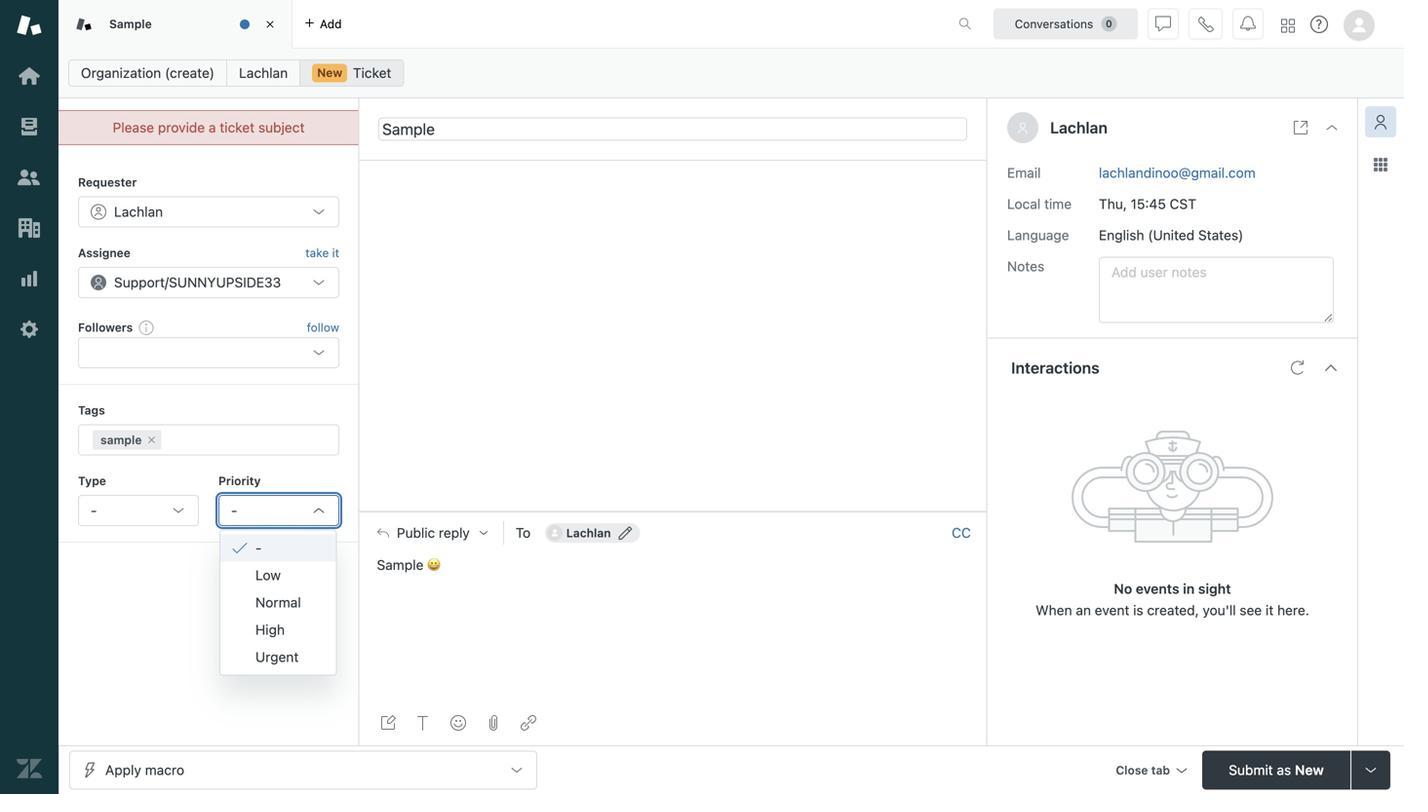 Task type: locate. For each thing, give the bounding box(es) containing it.
new left the "ticket" at left top
[[317, 66, 342, 79]]

- up low
[[256, 540, 262, 556]]

see
[[1240, 603, 1262, 619]]

lachlan down requester
[[114, 204, 163, 220]]

high
[[256, 622, 285, 638]]

organization (create)
[[81, 65, 215, 81]]

- button for priority
[[218, 495, 339, 527]]

close tab button
[[1107, 751, 1195, 793]]

views image
[[17, 114, 42, 139]]

apply
[[105, 763, 141, 779]]

lachlandinoo@gmail.com image
[[547, 526, 562, 541]]

0 horizontal spatial sample
[[109, 17, 152, 31]]

lachlandinoo@gmail.com
[[1099, 165, 1256, 181]]

close tab
[[1116, 764, 1170, 778]]

thu, 15:45 cst
[[1099, 196, 1197, 212]]

- button for type
[[78, 495, 199, 527]]

sample inside text field
[[377, 557, 424, 573]]

macro
[[145, 763, 184, 779]]

main element
[[0, 0, 59, 795]]

1 horizontal spatial it
[[1266, 603, 1274, 619]]

get help image
[[1311, 16, 1328, 33]]

add
[[320, 17, 342, 31]]

remove image
[[146, 435, 157, 446]]

low option
[[220, 562, 336, 590]]

- down priority
[[231, 503, 237, 519]]

low
[[256, 568, 281, 584]]

it
[[332, 246, 339, 260], [1266, 603, 1274, 619]]

😀️
[[427, 557, 441, 573]]

a
[[209, 119, 216, 136]]

conversations
[[1015, 17, 1094, 31]]

new inside secondary element
[[317, 66, 342, 79]]

urgent option
[[220, 644, 336, 672]]

edit user image
[[619, 527, 633, 540]]

Add user notes text field
[[1099, 257, 1334, 323]]

states)
[[1199, 227, 1244, 243]]

draft mode image
[[380, 716, 396, 731]]

sample up organization
[[109, 17, 152, 31]]

sample
[[109, 17, 152, 31], [377, 557, 424, 573]]

lachlan link
[[226, 59, 301, 87]]

Public reply composer text field
[[369, 554, 978, 595]]

0 vertical spatial new
[[317, 66, 342, 79]]

tabs tab list
[[59, 0, 938, 49]]

zendesk image
[[17, 757, 42, 782]]

priority list box
[[219, 530, 337, 676]]

zendesk products image
[[1281, 19, 1295, 33]]

/
[[165, 274, 169, 290]]

take it button
[[305, 243, 339, 263]]

secondary element
[[59, 54, 1404, 93]]

0 vertical spatial sample
[[109, 17, 152, 31]]

2 horizontal spatial -
[[256, 540, 262, 556]]

high option
[[220, 617, 336, 644]]

1 horizontal spatial new
[[1295, 763, 1324, 779]]

0 horizontal spatial new
[[317, 66, 342, 79]]

1 vertical spatial it
[[1266, 603, 1274, 619]]

follow
[[307, 321, 339, 335]]

new
[[317, 66, 342, 79], [1295, 763, 1324, 779]]

Subject field
[[378, 118, 967, 141]]

you'll
[[1203, 603, 1236, 619]]

sample 😀️
[[377, 557, 441, 573]]

it right take
[[332, 246, 339, 260]]

close image
[[260, 15, 280, 34]]

sample
[[100, 434, 142, 447]]

0 vertical spatial it
[[332, 246, 339, 260]]

submit
[[1229, 763, 1273, 779]]

events
[[1136, 581, 1180, 597]]

1 - button from the left
[[78, 495, 199, 527]]

in
[[1183, 581, 1195, 597]]

please
[[113, 119, 154, 136]]

1 horizontal spatial - button
[[218, 495, 339, 527]]

sample left 😀️
[[377, 557, 424, 573]]

sample inside tab
[[109, 17, 152, 31]]

- button up - option
[[218, 495, 339, 527]]

submit as new
[[1229, 763, 1324, 779]]

minimize composer image
[[665, 504, 681, 520]]

0 horizontal spatial - button
[[78, 495, 199, 527]]

lachlan
[[239, 65, 288, 81], [1050, 118, 1108, 137], [114, 204, 163, 220], [566, 527, 611, 540]]

- button
[[78, 495, 199, 527], [218, 495, 339, 527]]

priority
[[218, 475, 261, 488]]

here.
[[1278, 603, 1310, 619]]

- for type
[[91, 503, 97, 519]]

2 - button from the left
[[218, 495, 339, 527]]

customers image
[[17, 165, 42, 190]]

1 horizontal spatial sample
[[377, 557, 424, 573]]

public reply
[[397, 525, 470, 541]]

followers element
[[78, 338, 339, 369]]

- button down type
[[78, 495, 199, 527]]

lachlan down close image
[[239, 65, 288, 81]]

assignee element
[[78, 267, 339, 298]]

follow button
[[307, 319, 339, 336]]

1 vertical spatial sample
[[377, 557, 424, 573]]

new right as
[[1295, 763, 1324, 779]]

user image
[[1017, 122, 1029, 134], [1019, 123, 1027, 133]]

no
[[1114, 581, 1133, 597]]

organization
[[81, 65, 161, 81]]

0 horizontal spatial -
[[91, 503, 97, 519]]

sunnyupside33
[[169, 274, 281, 290]]

(united
[[1148, 227, 1195, 243]]

subject
[[258, 119, 305, 136]]

conversations button
[[994, 8, 1138, 39]]

normal
[[256, 595, 301, 611]]

format text image
[[415, 716, 431, 731]]

when
[[1036, 603, 1072, 619]]

0 horizontal spatial it
[[332, 246, 339, 260]]

-
[[91, 503, 97, 519], [231, 503, 237, 519], [256, 540, 262, 556]]

support
[[114, 274, 165, 290]]

1 vertical spatial new
[[1295, 763, 1324, 779]]

created,
[[1147, 603, 1199, 619]]

- down type
[[91, 503, 97, 519]]

tags
[[78, 404, 105, 418]]

it right see
[[1266, 603, 1274, 619]]

apply macro
[[105, 763, 184, 779]]

1 horizontal spatial -
[[231, 503, 237, 519]]



Task type: describe. For each thing, give the bounding box(es) containing it.
local
[[1007, 196, 1041, 212]]

language
[[1007, 227, 1069, 243]]

- for priority
[[231, 503, 237, 519]]

cc
[[952, 525, 971, 541]]

cc button
[[952, 525, 971, 542]]

tab
[[1151, 764, 1170, 778]]

lachlan up time
[[1050, 118, 1108, 137]]

thu,
[[1099, 196, 1127, 212]]

- option
[[220, 535, 336, 562]]

add button
[[293, 0, 354, 48]]

lachlan inside requester element
[[114, 204, 163, 220]]

email
[[1007, 165, 1041, 181]]

to
[[516, 525, 531, 541]]

cst
[[1170, 196, 1197, 212]]

please provide a ticket subject
[[113, 119, 305, 136]]

customer context image
[[1373, 114, 1389, 130]]

sample for sample 😀️
[[377, 557, 424, 573]]

it inside no events in sight when an event is created, you'll see it here.
[[1266, 603, 1274, 619]]

organization (create) button
[[68, 59, 227, 87]]

public
[[397, 525, 435, 541]]

15:45
[[1131, 196, 1166, 212]]

event
[[1095, 603, 1130, 619]]

time
[[1045, 196, 1072, 212]]

displays possible ticket submission types image
[[1363, 763, 1379, 779]]

support / sunnyupside33
[[114, 274, 281, 290]]

button displays agent's chat status as invisible. image
[[1156, 16, 1171, 32]]

urgent
[[256, 650, 299, 666]]

local time
[[1007, 196, 1072, 212]]

no events in sight when an event is created, you'll see it here.
[[1036, 581, 1310, 619]]

(create)
[[165, 65, 215, 81]]

organizations image
[[17, 216, 42, 241]]

interactions
[[1011, 359, 1100, 377]]

reply
[[439, 525, 470, 541]]

insert emojis image
[[451, 716, 466, 731]]

zendesk support image
[[17, 13, 42, 38]]

requester element
[[78, 196, 339, 228]]

as
[[1277, 763, 1291, 779]]

close image
[[1324, 120, 1340, 136]]

apps image
[[1373, 157, 1389, 173]]

get started image
[[17, 63, 42, 89]]

an
[[1076, 603, 1091, 619]]

- inside option
[[256, 540, 262, 556]]

sample for sample
[[109, 17, 152, 31]]

ticket
[[353, 65, 391, 81]]

it inside button
[[332, 246, 339, 260]]

is
[[1133, 603, 1144, 619]]

close
[[1116, 764, 1148, 778]]

take it
[[305, 246, 339, 260]]

reporting image
[[17, 266, 42, 292]]

requester
[[78, 176, 137, 189]]

ticket
[[220, 119, 255, 136]]

view more details image
[[1293, 120, 1309, 136]]

sample tab
[[59, 0, 293, 49]]

take
[[305, 246, 329, 260]]

normal option
[[220, 590, 336, 617]]

public reply button
[[360, 513, 503, 554]]

type
[[78, 475, 106, 488]]

lachlan right 'lachlandinoo@gmail.com' image
[[566, 527, 611, 540]]

english
[[1099, 227, 1145, 243]]

assignee
[[78, 246, 131, 260]]

sight
[[1198, 581, 1231, 597]]

notes
[[1007, 258, 1045, 275]]

lachlan inside secondary element
[[239, 65, 288, 81]]

add link (cmd k) image
[[521, 716, 536, 731]]

admin image
[[17, 317, 42, 342]]

notifications image
[[1241, 16, 1256, 32]]

english (united states)
[[1099, 227, 1244, 243]]

followers
[[78, 321, 133, 334]]

info on adding followers image
[[139, 320, 154, 335]]

provide
[[158, 119, 205, 136]]

add attachment image
[[486, 716, 501, 731]]



Task type: vqa. For each thing, say whether or not it's contained in the screenshot.
Requester LIST BOX at the left of page
no



